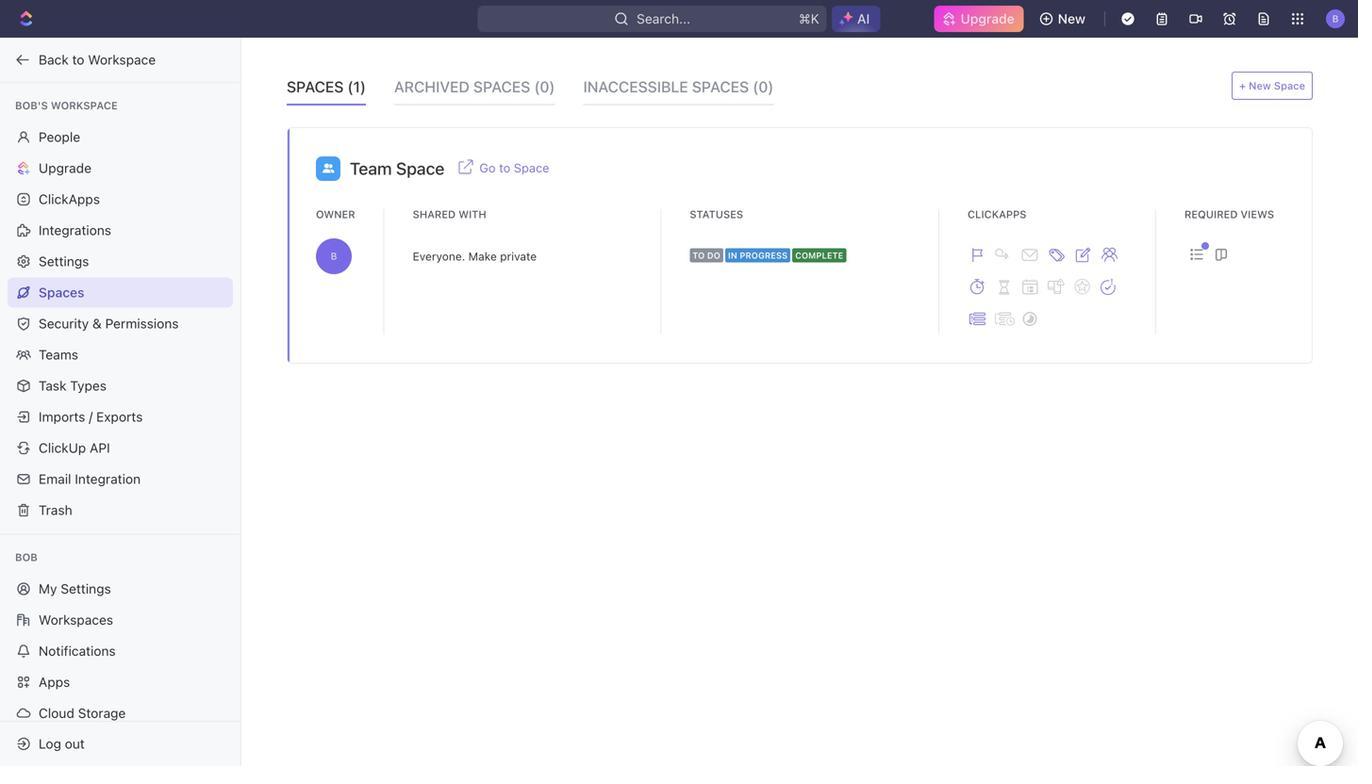 Task type: vqa. For each thing, say whether or not it's contained in the screenshot.
'ClickUp'
yes



Task type: locate. For each thing, give the bounding box(es) containing it.
shared
[[413, 208, 456, 221]]

0 horizontal spatial new
[[1058, 11, 1086, 26]]

space for + new space
[[1274, 80, 1306, 92]]

email
[[39, 472, 71, 487]]

in
[[728, 251, 737, 261]]

settings
[[39, 254, 89, 269], [61, 582, 111, 597]]

/
[[89, 409, 93, 425]]

required views
[[1185, 208, 1275, 221]]

1 horizontal spatial (0)
[[753, 78, 774, 96]]

everyone.
[[413, 250, 465, 263]]

notifications
[[39, 644, 116, 659]]

b
[[1333, 13, 1339, 24], [331, 251, 337, 262]]

trash link
[[8, 496, 233, 526]]

1 vertical spatial workspace
[[51, 100, 118, 112]]

spaces right the inaccessible
[[692, 78, 749, 96]]

my
[[39, 582, 57, 597]]

upgrade
[[961, 11, 1015, 26], [39, 160, 91, 176]]

private
[[500, 250, 537, 263]]

space right +
[[1274, 80, 1306, 92]]

0 vertical spatial to
[[72, 52, 84, 67]]

statuses
[[690, 208, 743, 221]]

2 horizontal spatial to
[[693, 251, 705, 261]]

settings up workspaces
[[61, 582, 111, 597]]

out
[[65, 737, 85, 752]]

2 vertical spatial to
[[693, 251, 705, 261]]

search...
[[637, 11, 691, 26]]

archived
[[394, 78, 470, 96]]

to right go
[[499, 161, 511, 175]]

api
[[90, 441, 110, 456]]

1 horizontal spatial b
[[1333, 13, 1339, 24]]

0 horizontal spatial space
[[396, 159, 445, 179]]

to
[[72, 52, 84, 67], [499, 161, 511, 175], [693, 251, 705, 261]]

0 vertical spatial new
[[1058, 11, 1086, 26]]

log
[[39, 737, 61, 752]]

clickup
[[39, 441, 86, 456]]

0 vertical spatial b
[[1333, 13, 1339, 24]]

back to workspace
[[39, 52, 156, 67]]

0 horizontal spatial (0)
[[534, 78, 555, 96]]

0 horizontal spatial clickapps
[[39, 191, 100, 207]]

settings link
[[8, 247, 233, 277]]

1 horizontal spatial space
[[514, 161, 550, 175]]

workspace inside button
[[88, 52, 156, 67]]

team space
[[350, 159, 445, 179]]

clickapps link
[[8, 184, 233, 215]]

upgrade link down people link
[[8, 153, 233, 183]]

teams
[[39, 347, 78, 363]]

upgrade link left new "button"
[[934, 6, 1024, 32]]

progress
[[740, 251, 788, 261]]

1 vertical spatial upgrade link
[[8, 153, 233, 183]]

upgrade down people
[[39, 160, 91, 176]]

make
[[469, 250, 497, 263]]

my settings link
[[8, 574, 233, 605]]

imports / exports link
[[8, 402, 233, 433]]

exports
[[96, 409, 143, 425]]

1 vertical spatial upgrade
[[39, 160, 91, 176]]

b for bottom b dropdown button
[[331, 251, 337, 262]]

1 vertical spatial b
[[331, 251, 337, 262]]

teams link
[[8, 340, 233, 370]]

inaccessible spaces (0)
[[583, 78, 774, 96]]

1 horizontal spatial b button
[[1321, 4, 1351, 34]]

cloud
[[39, 706, 74, 722]]

upgrade link
[[934, 6, 1024, 32], [8, 153, 233, 183]]

to left do
[[693, 251, 705, 261]]

email integration link
[[8, 465, 233, 495]]

space up shared
[[396, 159, 445, 179]]

to inside button
[[72, 52, 84, 67]]

imports
[[39, 409, 85, 425]]

0 horizontal spatial b button
[[316, 239, 355, 274]]

log out button
[[8, 730, 225, 760]]

bob
[[15, 552, 38, 564]]

(0) for inaccessible spaces (0)
[[753, 78, 774, 96]]

back to workspace button
[[8, 45, 224, 75]]

1 vertical spatial new
[[1249, 80, 1271, 92]]

0 horizontal spatial to
[[72, 52, 84, 67]]

1 vertical spatial to
[[499, 161, 511, 175]]

settings down integrations
[[39, 254, 89, 269]]

2 horizontal spatial space
[[1274, 80, 1306, 92]]

0 horizontal spatial upgrade
[[39, 160, 91, 176]]

0 vertical spatial workspace
[[88, 52, 156, 67]]

1 vertical spatial clickapps
[[968, 208, 1027, 221]]

space right go
[[514, 161, 550, 175]]

0 vertical spatial settings
[[39, 254, 89, 269]]

0 vertical spatial upgrade
[[961, 11, 1015, 26]]

1 horizontal spatial new
[[1249, 80, 1271, 92]]

1 horizontal spatial upgrade link
[[934, 6, 1024, 32]]

upgrade left new "button"
[[961, 11, 1015, 26]]

security & permissions link
[[8, 309, 233, 339]]

b button
[[1321, 4, 1351, 34], [316, 239, 355, 274]]

&
[[92, 316, 102, 332]]

space inside 'link'
[[514, 161, 550, 175]]

spaces inside spaces link
[[39, 285, 84, 300]]

with
[[459, 208, 487, 221]]

new inside "button"
[[1058, 11, 1086, 26]]

(0) for archived spaces (0)
[[534, 78, 555, 96]]

workspace
[[88, 52, 156, 67], [51, 100, 118, 112]]

to right back
[[72, 52, 84, 67]]

1 horizontal spatial to
[[499, 161, 511, 175]]

user group image
[[322, 164, 334, 173]]

(0)
[[534, 78, 555, 96], [753, 78, 774, 96]]

spaces up security
[[39, 285, 84, 300]]

b for rightmost b dropdown button
[[1333, 13, 1339, 24]]

go to space
[[479, 161, 550, 175]]

0 vertical spatial clickapps
[[39, 191, 100, 207]]

workspace right back
[[88, 52, 156, 67]]

1 (0) from the left
[[534, 78, 555, 96]]

0 vertical spatial b button
[[1321, 4, 1351, 34]]

clickapps
[[39, 191, 100, 207], [968, 208, 1027, 221]]

inaccessible
[[583, 78, 688, 96]]

+ new space
[[1239, 80, 1306, 92]]

permissions
[[105, 316, 179, 332]]

imports / exports
[[39, 409, 143, 425]]

clickup api
[[39, 441, 110, 456]]

space
[[1274, 80, 1306, 92], [396, 159, 445, 179], [514, 161, 550, 175]]

views
[[1241, 208, 1275, 221]]

new
[[1058, 11, 1086, 26], [1249, 80, 1271, 92]]

to inside 'link'
[[499, 161, 511, 175]]

spaces
[[287, 78, 344, 96], [473, 78, 530, 96], [692, 78, 749, 96], [39, 285, 84, 300]]

0 horizontal spatial b
[[331, 251, 337, 262]]

do
[[707, 251, 721, 261]]

+
[[1239, 80, 1246, 92]]

workspace up people
[[51, 100, 118, 112]]

2 (0) from the left
[[753, 78, 774, 96]]

spaces link
[[8, 278, 233, 308]]

1 vertical spatial settings
[[61, 582, 111, 597]]



Task type: describe. For each thing, give the bounding box(es) containing it.
security & permissions
[[39, 316, 179, 332]]

email integration
[[39, 472, 141, 487]]

to do in progress complete
[[693, 251, 844, 261]]

my settings
[[39, 582, 111, 597]]

complete
[[795, 251, 844, 261]]

integrations
[[39, 223, 111, 238]]

task types
[[39, 378, 107, 394]]

1 horizontal spatial upgrade
[[961, 11, 1015, 26]]

cloud storage link
[[8, 699, 233, 729]]

owner
[[316, 208, 355, 221]]

people link
[[8, 122, 233, 152]]

to for space
[[499, 161, 511, 175]]

1 horizontal spatial clickapps
[[968, 208, 1027, 221]]

task types link
[[8, 371, 233, 401]]

shared with
[[413, 208, 487, 221]]

0 horizontal spatial upgrade link
[[8, 153, 233, 183]]

bob's workspace
[[15, 100, 118, 112]]

integrations link
[[8, 216, 233, 246]]

apps
[[39, 675, 70, 690]]

cloud storage
[[39, 706, 126, 722]]

0 vertical spatial upgrade link
[[934, 6, 1024, 32]]

notifications link
[[8, 637, 233, 667]]

workspaces
[[39, 613, 113, 628]]

clickapps inside clickapps link
[[39, 191, 100, 207]]

archived spaces (0)
[[394, 78, 555, 96]]

security
[[39, 316, 89, 332]]

team
[[350, 159, 392, 179]]

1 vertical spatial b button
[[316, 239, 355, 274]]

ai
[[857, 11, 870, 26]]

apps link
[[8, 668, 233, 698]]

integration
[[75, 472, 141, 487]]

clickup api link
[[8, 433, 233, 464]]

storage
[[78, 706, 126, 722]]

required
[[1185, 208, 1238, 221]]

go to space link
[[479, 159, 550, 175]]

ai button
[[832, 6, 880, 32]]

to for workspace
[[72, 52, 84, 67]]

new button
[[1032, 4, 1097, 34]]

⌘k
[[799, 11, 820, 26]]

settings inside "link"
[[61, 582, 111, 597]]

everyone. make private
[[413, 250, 537, 263]]

types
[[70, 378, 107, 394]]

spaces (1)
[[287, 78, 366, 96]]

log out
[[39, 737, 85, 752]]

spaces right archived at the top left
[[473, 78, 530, 96]]

go
[[479, 161, 496, 175]]

space for go to space
[[514, 161, 550, 175]]

trash
[[39, 503, 72, 518]]

back
[[39, 52, 69, 67]]

spaces left (1) on the top left of page
[[287, 78, 344, 96]]

people
[[39, 129, 80, 145]]

task
[[39, 378, 66, 394]]

workspaces link
[[8, 606, 233, 636]]

bob's
[[15, 100, 48, 112]]

(1)
[[348, 78, 366, 96]]



